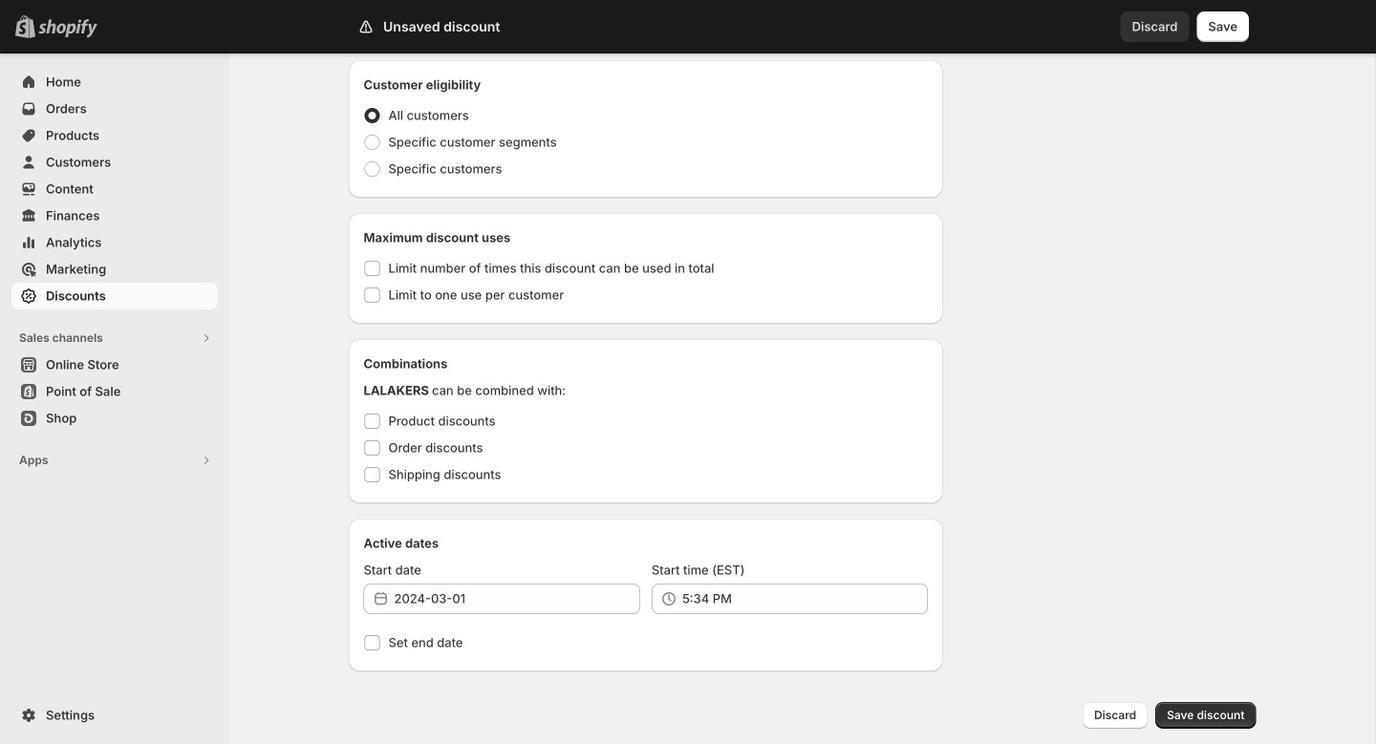 Task type: describe. For each thing, give the bounding box(es) containing it.
shopify image
[[38, 19, 98, 38]]



Task type: vqa. For each thing, say whether or not it's contained in the screenshot.
dialog
no



Task type: locate. For each thing, give the bounding box(es) containing it.
Enter time text field
[[683, 584, 929, 615]]

YYYY-MM-DD text field
[[394, 584, 641, 615]]



